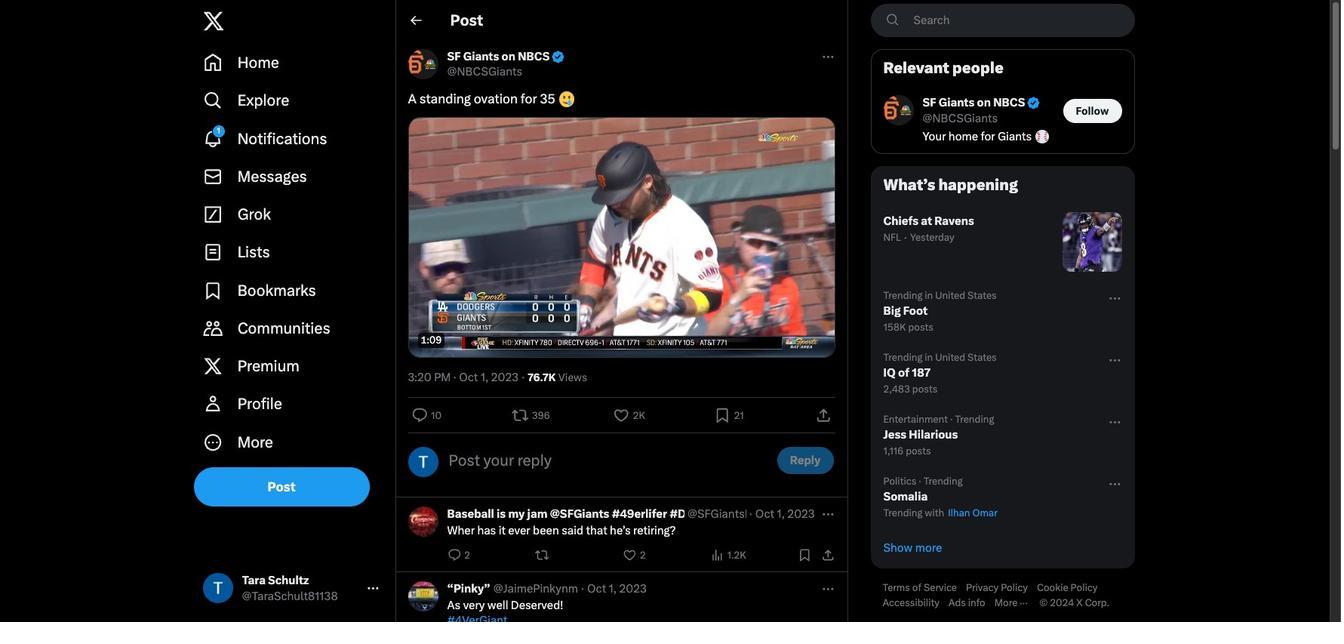 Task type: locate. For each thing, give the bounding box(es) containing it.
profile
[[238, 395, 282, 413]]

1 vertical spatial more
[[995, 597, 1018, 609]]

2k button
[[613, 398, 649, 433]]

oct right #fttb
[[756, 507, 775, 521]]

he's
[[610, 524, 631, 538]]

·
[[904, 231, 907, 245], [454, 371, 457, 384], [522, 371, 525, 384], [951, 414, 953, 425], [919, 476, 922, 487], [750, 507, 753, 521], [581, 582, 584, 596]]

1,
[[481, 371, 489, 384], [777, 507, 785, 521], [609, 582, 617, 596]]

⚾️ image
[[1036, 130, 1049, 144]]

grok
[[238, 205, 271, 224]]

0 horizontal spatial 2 button
[[447, 547, 473, 562]]

2 button
[[447, 547, 473, 562], [623, 547, 649, 562]]

politics · trending somalia trending with ilhan omar
[[884, 476, 998, 519]]

1 vertical spatial oct 1, 2023 link
[[587, 581, 647, 596]]

0 horizontal spatial of
[[899, 366, 910, 380]]

1 vertical spatial oct
[[756, 507, 775, 521]]

ads info
[[949, 597, 986, 609]]

1 vertical spatial on
[[977, 96, 991, 109]]

sf giants on nbcs for verified account icon
[[923, 96, 1026, 109]]

0 horizontal spatial for
[[521, 91, 537, 106]]

@nbcsgiants link for verified account image
[[447, 64, 523, 79]]

sf giants on nbcs for verified account image
[[447, 50, 550, 63]]

1 horizontal spatial more
[[995, 597, 1018, 609]]

1 in from the top
[[925, 290, 933, 301]]

1 vertical spatial for
[[981, 130, 996, 144]]

oct 1, 2023 link down reply button
[[756, 507, 815, 522]]

@sfgiants
[[550, 507, 610, 521]]

baseball is my jam @sfgiants #49erlifer #dub #fttb link
[[447, 507, 740, 522]]

0 vertical spatial sf giants on nbcs
[[447, 50, 550, 63]]

1 horizontal spatial sf giants on nbcs
[[923, 96, 1026, 109]]

Search query text field
[[905, 4, 1134, 36]]

said
[[562, 524, 584, 538]]

"pinky" link
[[447, 581, 491, 596]]

home
[[949, 130, 979, 144]]

2 policy from the left
[[1071, 582, 1098, 593]]

deserved!
[[511, 599, 564, 612]]

premium
[[238, 357, 300, 375]]

on up ovation
[[502, 50, 516, 63]]

1 vertical spatial 1,
[[777, 507, 785, 521]]

0 vertical spatial oct
[[459, 371, 478, 384]]

more down profile in the bottom left of the page
[[238, 433, 273, 451]]

on up your home for giants
[[977, 96, 991, 109]]

oct 1, 2023 link for @sfgiantsnurse
[[756, 507, 815, 522]]

2023 down 2 replies, 2 likes, 1205 views group
[[619, 582, 647, 596]]

in
[[925, 290, 933, 301], [925, 352, 933, 363]]

0 vertical spatial 2023
[[491, 371, 519, 384]]

0 horizontal spatial oct 1, 2023 link
[[587, 581, 647, 596]]

0 horizontal spatial nbcs
[[518, 50, 550, 63]]

posts down 187
[[913, 384, 938, 395]]

0 horizontal spatial 1,
[[481, 371, 489, 384]]

privacy policy
[[966, 582, 1028, 593]]

1 vertical spatial in
[[925, 352, 933, 363]]

· right nfl
[[904, 231, 907, 245]]

0 vertical spatial in
[[925, 290, 933, 301]]

1 horizontal spatial @nbcsgiants
[[923, 112, 998, 125]]

0 vertical spatial posts
[[909, 322, 934, 333]]

© 2024 x corp.
[[1040, 597, 1110, 609]]

nbcs left verified account image
[[518, 50, 550, 63]]

1 horizontal spatial 2023
[[619, 582, 647, 596]]

0 horizontal spatial giants
[[463, 50, 499, 63]]

more
[[238, 433, 273, 451], [995, 597, 1018, 609]]

in inside trending in united states iq of 187 2,483 posts
[[925, 352, 933, 363]]

show more link
[[872, 529, 1134, 568]]

0 vertical spatial nbcs
[[518, 50, 550, 63]]

0 vertical spatial on
[[502, 50, 516, 63]]

more inside dropdown button
[[995, 597, 1018, 609]]

1 horizontal spatial nbcs
[[994, 96, 1026, 109]]

lists
[[238, 243, 270, 262]]

1 vertical spatial nbcs
[[994, 96, 1026, 109]]

home timeline element
[[396, 0, 848, 622]]

2 down wher at the bottom left of the page
[[465, 550, 470, 561]]

2023 for 3:20 pm · oct 1, 2023 · 76.7k views
[[491, 371, 519, 384]]

as very well deserved!
[[447, 599, 566, 612]]

trending up 'hilarious'
[[955, 414, 995, 425]]

privacy policy link
[[966, 582, 1037, 594]]

Post text text field
[[450, 450, 768, 471]]

2 vertical spatial 1,
[[609, 582, 617, 596]]

sf giants on nbcs inside home timeline element
[[447, 50, 550, 63]]

1, right @sfgiantsnurse
[[777, 507, 785, 521]]

@nbcsgiants up home
[[923, 112, 998, 125]]

1 vertical spatial 2023
[[788, 507, 815, 521]]

0 horizontal spatial @nbcsgiants link
[[447, 64, 523, 79]]

2 in from the top
[[925, 352, 933, 363]]

retiring?
[[633, 524, 676, 538]]

1 horizontal spatial for
[[981, 130, 996, 144]]

policy inside cookie policy accessibility
[[1071, 582, 1098, 593]]

cookie
[[1037, 582, 1069, 593]]

more
[[916, 541, 942, 555]]

1 horizontal spatial giants
[[939, 96, 975, 109]]

nbcs for @nbcsgiants link related to verified account icon
[[994, 96, 1026, 109]]

schultz
[[268, 574, 309, 587]]

· right pm
[[454, 371, 457, 384]]

0 horizontal spatial more
[[238, 433, 273, 451]]

0 horizontal spatial sf
[[447, 50, 461, 63]]

posts
[[909, 322, 934, 333], [913, 384, 938, 395], [906, 446, 931, 457]]

of right iq
[[899, 366, 910, 380]]

1 states from the top
[[968, 290, 997, 301]]

2023 down reply
[[788, 507, 815, 521]]

2 states from the top
[[968, 352, 997, 363]]

states inside trending in united states big foot 158k posts
[[968, 290, 997, 301]]

sf giants on nbcs up ovation
[[447, 50, 550, 63]]

sf giants on nbcs up your home for giants
[[923, 96, 1026, 109]]

profile link
[[194, 385, 389, 423]]

trending down the somalia
[[884, 507, 923, 519]]

nbcs inside relevant people section
[[994, 96, 1026, 109]]

sf giants on nbcs link up ovation
[[447, 49, 566, 64]]

relevant people section
[[872, 50, 1134, 153]]

for right home
[[981, 130, 996, 144]]

trending
[[884, 290, 923, 301], [884, 352, 923, 363], [955, 414, 995, 425], [924, 476, 963, 487], [884, 507, 923, 519]]

1.2k
[[728, 550, 747, 561]]

1 vertical spatial giants
[[939, 96, 975, 109]]

sf giants on nbcs link
[[447, 49, 566, 64], [923, 95, 1041, 111]]

united down trending in united states big foot 158k posts
[[936, 352, 966, 363]]

policy
[[1001, 582, 1028, 593], [1071, 582, 1098, 593]]

2 vertical spatial 2023
[[619, 582, 647, 596]]

1 horizontal spatial of
[[913, 582, 922, 593]]

trending inside entertainment · trending jess hilarious 1,116 posts
[[955, 414, 995, 425]]

messages link
[[194, 158, 389, 196]]

entertainment · trending jess hilarious 1,116 posts
[[884, 414, 995, 457]]

on for verified account image
[[502, 50, 516, 63]]

1 vertical spatial states
[[968, 352, 997, 363]]

0 vertical spatial of
[[899, 366, 910, 380]]

1 vertical spatial sf giants on nbcs link
[[923, 95, 1041, 111]]

oct right pm
[[459, 371, 478, 384]]

is
[[497, 507, 506, 521]]

1 2 from the left
[[465, 550, 470, 561]]

#49erlifer
[[612, 507, 667, 521]]

it
[[499, 524, 506, 538]]

terms
[[883, 582, 911, 593]]

posts inside trending in united states big foot 158k posts
[[909, 322, 934, 333]]

communities
[[238, 319, 330, 337]]

0 vertical spatial for
[[521, 91, 537, 106]]

0 vertical spatial @nbcsgiants link
[[447, 64, 523, 79]]

in inside trending in united states big foot 158k posts
[[925, 290, 933, 301]]

2023
[[491, 371, 519, 384], [788, 507, 815, 521], [619, 582, 647, 596]]

0 vertical spatial more
[[238, 433, 273, 451]]

in up 187
[[925, 352, 933, 363]]

0 horizontal spatial oct
[[459, 371, 478, 384]]

@nbcsgiants link up home
[[923, 111, 998, 126]]

@nbcsgiants link
[[447, 64, 523, 79], [923, 111, 998, 126]]

2023 left "76.7k"
[[491, 371, 519, 384]]

2 vertical spatial posts
[[906, 446, 931, 457]]

giants up a standing ovation for 35
[[463, 50, 499, 63]]

1 vertical spatial sf
[[923, 96, 937, 109]]

1, for 3:20 pm · oct 1, 2023 · 76.7k views
[[481, 371, 489, 384]]

2 button down wher at the bottom left of the page
[[447, 547, 473, 562]]

0 horizontal spatial on
[[502, 50, 516, 63]]

3:20
[[408, 371, 432, 384]]

@sfgiantsnurse link
[[688, 507, 776, 522]]

x
[[1077, 597, 1083, 609]]

states for big foot
[[968, 290, 997, 301]]

policy up more dropdown button at the bottom of page
[[1001, 582, 1028, 593]]

1 vertical spatial @nbcsgiants link
[[923, 111, 998, 126]]

2
[[465, 550, 470, 561], [640, 550, 646, 561]]

2 2 from the left
[[640, 550, 646, 561]]

trending up big
[[884, 290, 923, 301]]

@nbcsgiants link up a standing ovation for 35
[[447, 64, 523, 79]]

2 vertical spatial giants
[[998, 130, 1032, 144]]

on
[[502, 50, 516, 63], [977, 96, 991, 109]]

oct 1, 2023 link down 2 replies, 2 likes, 1205 views group
[[587, 581, 647, 596]]

as
[[447, 599, 461, 612]]

more down privacy policy link
[[995, 597, 1018, 609]]

@nbcsgiants up a standing ovation for 35
[[447, 65, 523, 79]]

2 2 button from the left
[[623, 547, 649, 562]]

nbcs inside home timeline element
[[518, 50, 550, 63]]

2 for second 2 button from the right
[[465, 550, 470, 561]]

0 vertical spatial @nbcsgiants
[[447, 65, 523, 79]]

0 horizontal spatial 2023
[[491, 371, 519, 384]]

footer navigation
[[871, 581, 1135, 611]]

1 horizontal spatial policy
[[1071, 582, 1098, 593]]

united
[[936, 290, 966, 301], [936, 352, 966, 363]]

verified account image
[[552, 50, 566, 64]]

nbcs left verified account icon
[[994, 96, 1026, 109]]

sf giants on nbcs link up your home for giants
[[923, 95, 1041, 111]]

views
[[559, 371, 587, 384]]

2 vertical spatial oct
[[587, 582, 606, 596]]

messages
[[238, 168, 307, 186]]

0 horizontal spatial @nbcsgiants
[[447, 65, 523, 79]]

@nbcsgiants inside relevant people section
[[923, 112, 998, 125]]

trending inside trending in united states iq of 187 2,483 posts
[[884, 352, 923, 363]]

0 vertical spatial oct 1, 2023 link
[[756, 507, 815, 522]]

in up "foot"
[[925, 290, 933, 301]]

on inside relevant people section
[[977, 96, 991, 109]]

@nbcsgiants for verified account icon
[[923, 112, 998, 125]]

sf giants on nbcs link for @nbcsgiants link associated with verified account image
[[447, 49, 566, 64]]

0 horizontal spatial sf giants on nbcs link
[[447, 49, 566, 64]]

1 horizontal spatial on
[[977, 96, 991, 109]]

giants inside home timeline element
[[463, 50, 499, 63]]

@nbcsgiants
[[447, 65, 523, 79], [923, 112, 998, 125]]

united inside trending in united states iq of 187 2,483 posts
[[936, 352, 966, 363]]

states for iq of 187
[[968, 352, 997, 363]]

accessibility
[[883, 597, 940, 609]]

giants up home
[[939, 96, 975, 109]]

1,116
[[884, 446, 904, 457]]

1 vertical spatial @nbcsgiants
[[923, 112, 998, 125]]

cookie policy link
[[1037, 582, 1107, 594]]

privacy
[[966, 582, 999, 593]]

with
[[925, 507, 945, 519]]

united for big foot
[[936, 290, 966, 301]]

0 horizontal spatial 2
[[465, 550, 470, 561]]

2 button down he's
[[623, 547, 649, 562]]

ovation
[[474, 91, 518, 106]]

2 united from the top
[[936, 352, 966, 363]]

policy up x
[[1071, 582, 1098, 593]]

of inside the terms of service link
[[913, 582, 922, 593]]

sf inside home timeline element
[[447, 50, 461, 63]]

1 vertical spatial united
[[936, 352, 966, 363]]

giants left ⚾️ image
[[998, 130, 1032, 144]]

2 horizontal spatial oct
[[756, 507, 775, 521]]

0 vertical spatial giants
[[463, 50, 499, 63]]

on inside home timeline element
[[502, 50, 516, 63]]

sf up your
[[923, 96, 937, 109]]

trending up with
[[924, 476, 963, 487]]

1 horizontal spatial sf
[[923, 96, 937, 109]]

1 vertical spatial sf giants on nbcs
[[923, 96, 1026, 109]]

sf giants on nbcs link inside relevant people section
[[923, 95, 1041, 111]]

1 horizontal spatial oct
[[587, 582, 606, 596]]

united down yesterday
[[936, 290, 966, 301]]

in for iq of 187
[[925, 352, 933, 363]]

1, down 2 replies, 2 likes, 1205 views group
[[609, 582, 617, 596]]

1 horizontal spatial 1,
[[609, 582, 617, 596]]

0 vertical spatial sf
[[447, 50, 461, 63]]

trending up iq
[[884, 352, 923, 363]]

posts down 'hilarious'
[[906, 446, 931, 457]]

2 for second 2 button from left
[[640, 550, 646, 561]]

bookmarks
[[238, 281, 316, 299]]

0 vertical spatial 1,
[[481, 371, 489, 384]]

united inside trending in united states big foot 158k posts
[[936, 290, 966, 301]]

giants
[[463, 50, 499, 63], [939, 96, 975, 109], [998, 130, 1032, 144]]

#fttb
[[703, 507, 740, 521]]

oct down 2 replies, 2 likes, 1205 views group
[[587, 582, 606, 596]]

states inside trending in united states iq of 187 2,483 posts
[[968, 352, 997, 363]]

2 down retiring?
[[640, 550, 646, 561]]

1 horizontal spatial 2 button
[[623, 547, 649, 562]]

for left '35'
[[521, 91, 537, 106]]

sf giants on nbcs
[[447, 50, 550, 63], [923, 96, 1026, 109]]

sf up standing
[[447, 50, 461, 63]]

🥲 image
[[559, 92, 575, 107]]

0 vertical spatial united
[[936, 290, 966, 301]]

in for big foot
[[925, 290, 933, 301]]

for inside relevant people section
[[981, 130, 996, 144]]

omar
[[973, 507, 998, 519]]

0 horizontal spatial policy
[[1001, 582, 1028, 593]]

1 policy from the left
[[1001, 582, 1028, 593]]

hilarious
[[909, 428, 958, 442]]

0 horizontal spatial sf giants on nbcs
[[447, 50, 550, 63]]

1 vertical spatial of
[[913, 582, 922, 593]]

0 vertical spatial sf giants on nbcs link
[[447, 49, 566, 64]]

@nbcsgiants inside home timeline element
[[447, 65, 523, 79]]

more button
[[995, 597, 1040, 609]]

1 vertical spatial posts
[[913, 384, 938, 395]]

· right politics
[[919, 476, 922, 487]]

1 horizontal spatial sf giants on nbcs link
[[923, 95, 1041, 111]]

1 horizontal spatial oct 1, 2023 link
[[756, 507, 815, 522]]

· up 'hilarious'
[[951, 414, 953, 425]]

notifications
[[238, 130, 327, 148]]

yesterday
[[910, 232, 955, 243]]

1 horizontal spatial 2
[[640, 550, 646, 561]]

of up the accessibility "link"
[[913, 582, 922, 593]]

sf inside relevant people section
[[923, 96, 937, 109]]

Search search field
[[871, 3, 1135, 37]]

1, right pm
[[481, 371, 489, 384]]

standing
[[420, 91, 471, 106]]

0 vertical spatial states
[[968, 290, 997, 301]]

post
[[450, 11, 483, 29], [449, 452, 480, 470], [268, 479, 296, 494]]

ads
[[949, 597, 966, 609]]

2 horizontal spatial giants
[[998, 130, 1032, 144]]

1 horizontal spatial @nbcsgiants link
[[923, 111, 998, 126]]

posts down "foot"
[[909, 322, 934, 333]]

· right @jaimepinkynm link at the left bottom of page
[[581, 582, 584, 596]]

"pinky" @jaimepinkynm · oct 1, 2023
[[447, 582, 647, 596]]

1 united from the top
[[936, 290, 966, 301]]

sf for verified account image
[[447, 50, 461, 63]]

sf giants on nbcs inside relevant people section
[[923, 96, 1026, 109]]



Task type: vqa. For each thing, say whether or not it's contained in the screenshot.
Create
no



Task type: describe. For each thing, give the bounding box(es) containing it.
trending in united states iq of 187 2,483 posts
[[884, 352, 997, 395]]

a
[[408, 91, 417, 106]]

primary navigation
[[194, 44, 389, 461]]

home link
[[194, 44, 389, 82]]

@nbcsgiants for verified account image
[[447, 65, 523, 79]]

lists link
[[194, 233, 389, 271]]

posts inside trending in united states iq of 187 2,483 posts
[[913, 384, 938, 395]]

chiefs at ravens nfl · yesterday
[[884, 214, 975, 245]]

3:20 pm · oct 1, 2023 link
[[408, 370, 519, 385]]

158k
[[884, 322, 906, 333]]

sf giants on nbcs link for @nbcsgiants link related to verified account icon
[[923, 95, 1041, 111]]

21
[[734, 410, 744, 421]]

premium link
[[194, 347, 389, 385]]

corp.
[[1085, 597, 1110, 609]]

396
[[532, 410, 550, 421]]

more inside popup button
[[238, 433, 273, 451]]

reply
[[518, 452, 552, 470]]

ilhan
[[948, 507, 971, 519]]

of inside trending in united states iq of 187 2,483 posts
[[899, 366, 910, 380]]

what's happening
[[884, 176, 1018, 194]]

1 vertical spatial post
[[449, 452, 480, 470]]

trending in united states big foot 158k posts
[[884, 290, 997, 333]]

reply button
[[777, 447, 834, 474]]

has
[[477, 524, 496, 538]]

bookmarks link
[[194, 271, 389, 309]]

terms of service link
[[883, 582, 966, 594]]

· inside politics · trending somalia trending with ilhan omar
[[919, 476, 922, 487]]

2 vertical spatial post
[[268, 479, 296, 494]]

explore link
[[194, 82, 389, 120]]

terms of service
[[883, 582, 957, 593]]

info
[[969, 597, 986, 609]]

oct for "pinky" @jaimepinkynm · oct 1, 2023
[[587, 582, 606, 596]]

2023 for "pinky" @jaimepinkynm · oct 1, 2023
[[619, 582, 647, 596]]

show more
[[884, 541, 942, 555]]

tara
[[242, 574, 266, 587]]

grok link
[[194, 196, 389, 233]]

that
[[586, 524, 608, 538]]

a standing ovation for 35
[[408, 91, 558, 106]]

politics
[[884, 476, 917, 487]]

people
[[953, 59, 1004, 77]]

giants for @nbcsgiants link associated with verified account image's sf giants on nbcs link
[[463, 50, 499, 63]]

©
[[1040, 597, 1048, 609]]

wher has it ever been said that he's retiring?
[[447, 524, 676, 538]]

ravens
[[935, 214, 975, 228]]

united for iq of 187
[[936, 352, 966, 363]]

sf for verified account icon
[[923, 96, 937, 109]]

big
[[884, 304, 901, 318]]

nfl
[[884, 232, 901, 243]]

iq
[[884, 366, 896, 380]]

giants for sf giants on nbcs link in relevant people section
[[939, 96, 975, 109]]

baseball
[[447, 507, 494, 521]]

3:20 pm · oct 1, 2023 · 76.7k views
[[408, 371, 587, 384]]

1 2 button from the left
[[447, 547, 473, 562]]

for inside home timeline element
[[521, 91, 537, 106]]

foot
[[904, 304, 928, 318]]

communities link
[[194, 309, 389, 347]]

2024
[[1051, 597, 1075, 609]]

happening
[[939, 176, 1018, 194]]

policy for privacy policy
[[1001, 582, 1028, 593]]

ever
[[508, 524, 531, 538]]

been
[[533, 524, 559, 538]]

trending inside trending in united states big foot 158k posts
[[884, 290, 923, 301]]

post link
[[194, 467, 370, 506]]

· left "76.7k"
[[522, 371, 525, 384]]

1, for "pinky" @jaimepinkynm · oct 1, 2023
[[609, 582, 617, 596]]

accessibility link
[[883, 597, 949, 609]]

cookie policy accessibility
[[883, 582, 1098, 609]]

pm
[[434, 371, 451, 384]]

very
[[463, 599, 485, 612]]

follow
[[1076, 105, 1109, 117]]

1
[[217, 126, 221, 136]]

oct 1, 2023 link for @jaimepinkynm
[[587, 581, 647, 596]]

jam
[[527, 507, 548, 521]]

35
[[540, 91, 556, 106]]

2 replies, 2 likes, 1205 views group
[[447, 547, 835, 562]]

76.7k
[[528, 371, 556, 384]]

policy for cookie policy accessibility
[[1071, 582, 1098, 593]]

0 vertical spatial post
[[450, 11, 483, 29]]

2 horizontal spatial 2023
[[788, 507, 815, 521]]

show
[[884, 541, 913, 555]]

my
[[508, 507, 525, 521]]

somalia
[[884, 490, 928, 504]]

posts inside entertainment · trending jess hilarious 1,116 posts
[[906, 446, 931, 457]]

@nbcsgiants link for verified account icon
[[923, 111, 998, 126]]

reply
[[790, 454, 821, 467]]

187
[[912, 366, 931, 380]]

2 horizontal spatial 1,
[[777, 507, 785, 521]]

home
[[238, 54, 279, 72]]

service
[[924, 582, 957, 593]]

oct for 3:20 pm · oct 1, 2023 · 76.7k views
[[459, 371, 478, 384]]

what's
[[884, 176, 936, 194]]

10 replies, 396 reposts, 2078 likes, 21 bookmarks, 76759 views group
[[408, 397, 835, 433]]

2k
[[633, 410, 646, 421]]

· inside chiefs at ravens nfl · yesterday
[[904, 231, 907, 245]]

· oct 1, 2023
[[750, 507, 815, 521]]

nbcs for @nbcsgiants link associated with verified account image
[[518, 50, 550, 63]]

explore
[[238, 92, 289, 110]]

verified account image
[[1027, 96, 1041, 110]]

· inside entertainment · trending jess hilarious 1,116 posts
[[951, 414, 953, 425]]

tara schultz @taraschult81138
[[242, 574, 338, 603]]

on for verified account icon
[[977, 96, 991, 109]]

ilhan omar link
[[947, 507, 998, 519]]

follow button
[[1063, 99, 1122, 123]]

2,483
[[884, 384, 910, 395]]

· right #fttb
[[750, 507, 753, 521]]

wher
[[447, 524, 475, 538]]

@sfgiantsnurse
[[688, 507, 776, 521]]

ads info link
[[949, 597, 995, 609]]

396 button
[[512, 398, 553, 433]]



